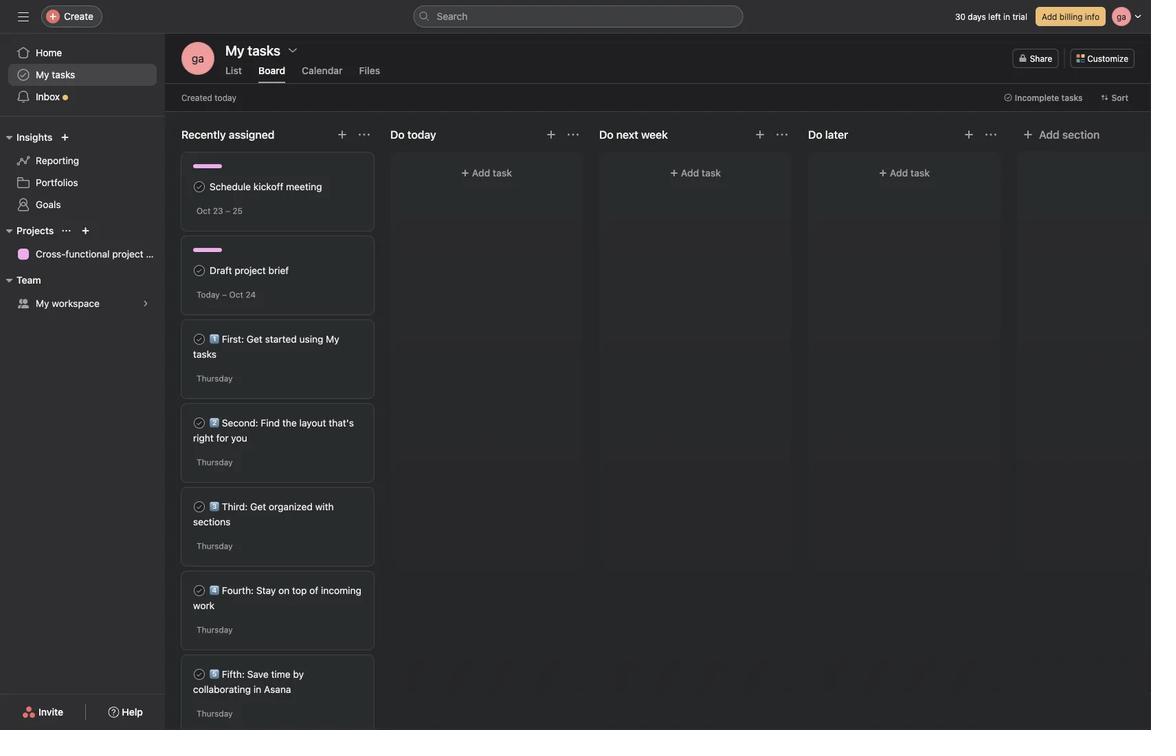 Task type: vqa. For each thing, say whether or not it's contained in the screenshot.
2
no



Task type: locate. For each thing, give the bounding box(es) containing it.
get inside 1️⃣ first: get started using my tasks
[[247, 334, 262, 345]]

completed checkbox for 4️⃣ fourth: stay on top of incoming work
[[191, 583, 208, 599]]

2 completed image from the top
[[191, 331, 208, 348]]

oct left 23
[[197, 206, 211, 216]]

project left plan
[[112, 248, 143, 260]]

completed checkbox left 4️⃣
[[191, 583, 208, 599]]

2 more section actions image from the left
[[568, 129, 579, 140]]

2 completed checkbox from the top
[[191, 667, 208, 683]]

add for do later
[[890, 167, 908, 179]]

completed image left the 2️⃣
[[191, 415, 208, 432]]

1 completed image from the top
[[191, 179, 208, 195]]

in
[[1003, 12, 1010, 21], [254, 684, 261, 695]]

1 horizontal spatial in
[[1003, 12, 1010, 21]]

1 completed image from the top
[[191, 263, 208, 279]]

add section button
[[1017, 122, 1105, 147]]

4️⃣
[[210, 585, 219, 596]]

goals
[[36, 199, 61, 210]]

my workspace link
[[8, 293, 157, 315]]

thursday button for 2️⃣ second: find the layout that's right for you
[[197, 458, 233, 467]]

add task image
[[963, 129, 974, 140]]

board link
[[258, 65, 285, 83]]

my workspace
[[36, 298, 100, 309]]

my
[[36, 69, 49, 80], [36, 298, 49, 309], [326, 334, 339, 345]]

thursday down for
[[197, 458, 233, 467]]

1 vertical spatial project
[[235, 265, 266, 276]]

0 vertical spatial completed checkbox
[[191, 415, 208, 432]]

my inside the global element
[[36, 69, 49, 80]]

create button
[[41, 5, 102, 27]]

completed checkbox left 3️⃣
[[191, 499, 208, 515]]

list
[[225, 65, 242, 76]]

1 vertical spatial tasks
[[1061, 93, 1083, 102]]

project
[[112, 248, 143, 260], [235, 265, 266, 276]]

0 vertical spatial completed image
[[191, 179, 208, 195]]

my tasks
[[36, 69, 75, 80]]

add task image for do next week
[[755, 129, 766, 140]]

my for my workspace
[[36, 298, 49, 309]]

add task for do next week
[[681, 167, 721, 179]]

completed image left 3️⃣
[[191, 499, 208, 515]]

show options image
[[287, 45, 298, 56]]

search button
[[413, 5, 743, 27]]

completed image for 5️⃣ fifth: save time by collaborating in asana
[[191, 667, 208, 683]]

2 thursday from the top
[[197, 458, 233, 467]]

thursday down 1️⃣
[[197, 374, 233, 383]]

completed image
[[191, 179, 208, 195], [191, 499, 208, 515], [191, 667, 208, 683]]

started
[[265, 334, 297, 345]]

2 vertical spatial completed image
[[191, 667, 208, 683]]

thursday down sections
[[197, 542, 233, 551]]

completed checkbox left 1️⃣
[[191, 331, 208, 348]]

tasks down home in the left of the page
[[52, 69, 75, 80]]

oct
[[197, 206, 211, 216], [229, 290, 243, 300]]

thursday button down 1️⃣
[[197, 374, 233, 383]]

workspace
[[52, 298, 100, 309]]

add task image left do later
[[755, 129, 766, 140]]

5 completed checkbox from the top
[[191, 583, 208, 599]]

completed image for 1️⃣ first: get started using my tasks
[[191, 331, 208, 348]]

2 horizontal spatial tasks
[[1061, 93, 1083, 102]]

reporting
[[36, 155, 79, 166]]

3 completed checkbox from the top
[[191, 331, 208, 348]]

cross-functional project plan link
[[8, 243, 165, 265]]

completed checkbox for schedule kickoff meeting
[[191, 179, 208, 195]]

completed image for 2️⃣ second: find the layout that's right for you
[[191, 415, 208, 432]]

get right first: on the top left of page
[[247, 334, 262, 345]]

customize
[[1087, 54, 1128, 63]]

in down save at the bottom left of page
[[254, 684, 261, 695]]

schedule
[[210, 181, 251, 192]]

work
[[193, 600, 215, 612]]

thursday button down for
[[197, 458, 233, 467]]

add task for do later
[[890, 167, 930, 179]]

cross-functional project plan
[[36, 248, 165, 260]]

get
[[247, 334, 262, 345], [250, 501, 266, 513]]

1 vertical spatial in
[[254, 684, 261, 695]]

ga button
[[181, 42, 214, 75]]

Completed checkbox
[[191, 415, 208, 432], [191, 667, 208, 683]]

1 more section actions image from the left
[[359, 129, 370, 140]]

2 completed checkbox from the top
[[191, 263, 208, 279]]

board
[[258, 65, 285, 76]]

1 vertical spatial completed checkbox
[[191, 667, 208, 683]]

completed checkbox for 2️⃣ second: find the layout that's right for you
[[191, 415, 208, 432]]

5️⃣
[[210, 669, 219, 680]]

do
[[599, 128, 613, 141]]

3 add task image from the left
[[755, 129, 766, 140]]

completed image left "schedule" on the top of page
[[191, 179, 208, 195]]

thursday button down sections
[[197, 542, 233, 551]]

thursday down the collaborating
[[197, 709, 233, 719]]

0 vertical spatial my
[[36, 69, 49, 80]]

1 horizontal spatial add task button
[[607, 161, 783, 186]]

1 horizontal spatial more section actions image
[[568, 129, 579, 140]]

tasks inside "dropdown button"
[[1061, 93, 1083, 102]]

get for third:
[[250, 501, 266, 513]]

0 vertical spatial get
[[247, 334, 262, 345]]

completed image
[[191, 263, 208, 279], [191, 331, 208, 348], [191, 415, 208, 432], [191, 583, 208, 599]]

0 horizontal spatial add task button
[[399, 161, 574, 186]]

oct 23 – 25
[[197, 206, 243, 216]]

1 horizontal spatial add task
[[681, 167, 721, 179]]

0 horizontal spatial task
[[493, 167, 512, 179]]

incomplete tasks button
[[998, 88, 1089, 107]]

add inside "button"
[[1042, 12, 1057, 21]]

my down team
[[36, 298, 49, 309]]

2 more section actions image from the left
[[985, 129, 996, 140]]

portfolios
[[36, 177, 78, 188]]

brief
[[268, 265, 289, 276]]

0 horizontal spatial in
[[254, 684, 261, 695]]

1 thursday button from the top
[[197, 374, 233, 383]]

2 completed image from the top
[[191, 499, 208, 515]]

completed checkbox for 3️⃣ third: get organized with sections
[[191, 499, 208, 515]]

tasks right incomplete
[[1061, 93, 1083, 102]]

23
[[213, 206, 223, 216]]

kickoff
[[253, 181, 283, 192]]

– right today
[[222, 290, 227, 300]]

incomplete
[[1015, 93, 1059, 102]]

0 horizontal spatial project
[[112, 248, 143, 260]]

2 thursday button from the top
[[197, 458, 233, 467]]

oct left 24
[[229, 290, 243, 300]]

tasks inside 1️⃣ first: get started using my tasks
[[193, 349, 216, 360]]

add task
[[472, 167, 512, 179], [681, 167, 721, 179], [890, 167, 930, 179]]

thursday button down the collaborating
[[197, 709, 233, 719]]

more section actions image left do later
[[777, 129, 788, 140]]

share button
[[1013, 49, 1058, 68]]

top
[[292, 585, 307, 596]]

3 thursday from the top
[[197, 542, 233, 551]]

more section actions image left the "do today"
[[359, 129, 370, 140]]

thursday button
[[197, 374, 233, 383], [197, 458, 233, 467], [197, 542, 233, 551], [197, 625, 233, 635], [197, 709, 233, 719]]

3 thursday button from the top
[[197, 542, 233, 551]]

1 add task image from the left
[[337, 129, 348, 140]]

by
[[293, 669, 304, 680]]

sections
[[193, 516, 230, 528]]

4 thursday button from the top
[[197, 625, 233, 635]]

0 horizontal spatial more section actions image
[[777, 129, 788, 140]]

thursday button down work
[[197, 625, 233, 635]]

get inside 3️⃣ third: get organized with sections
[[250, 501, 266, 513]]

thursday for 5️⃣ fifth: save time by collaborating in asana
[[197, 709, 233, 719]]

more section actions image for do today
[[568, 129, 579, 140]]

completed checkbox left "schedule" on the top of page
[[191, 179, 208, 195]]

completed checkbox for 1️⃣ first: get started using my tasks
[[191, 331, 208, 348]]

3 add task button from the left
[[816, 161, 992, 186]]

right
[[193, 433, 214, 444]]

4 completed image from the top
[[191, 583, 208, 599]]

1 add task from the left
[[472, 167, 512, 179]]

insights button
[[0, 129, 52, 146]]

0 horizontal spatial add task
[[472, 167, 512, 179]]

my tasks link
[[8, 64, 157, 86]]

30
[[955, 12, 965, 21]]

save
[[247, 669, 269, 680]]

5 thursday from the top
[[197, 709, 233, 719]]

completed image left draft
[[191, 263, 208, 279]]

thursday button for 1️⃣ first: get started using my tasks
[[197, 374, 233, 383]]

1 more section actions image from the left
[[777, 129, 788, 140]]

2 add task image from the left
[[546, 129, 557, 140]]

more section actions image right add task icon
[[985, 129, 996, 140]]

more section actions image for do later
[[985, 129, 996, 140]]

completed image left 4️⃣
[[191, 583, 208, 599]]

completed checkbox left "5️⃣"
[[191, 667, 208, 683]]

0 horizontal spatial more section actions image
[[359, 129, 370, 140]]

2 horizontal spatial task
[[911, 167, 930, 179]]

calendar
[[302, 65, 343, 76]]

4 completed checkbox from the top
[[191, 499, 208, 515]]

more section actions image left do
[[568, 129, 579, 140]]

new image
[[61, 133, 69, 142]]

1 vertical spatial my
[[36, 298, 49, 309]]

project up 24
[[235, 265, 266, 276]]

1 completed checkbox from the top
[[191, 415, 208, 432]]

add task button for do next week
[[607, 161, 783, 186]]

add task image left do
[[546, 129, 557, 140]]

help button
[[99, 700, 152, 725]]

sort
[[1112, 93, 1128, 102]]

– left 25
[[225, 206, 230, 216]]

0 vertical spatial oct
[[197, 206, 211, 216]]

2 add task button from the left
[[607, 161, 783, 186]]

task for do later
[[911, 167, 930, 179]]

projects button
[[0, 223, 54, 239]]

my up inbox
[[36, 69, 49, 80]]

Completed checkbox
[[191, 179, 208, 195], [191, 263, 208, 279], [191, 331, 208, 348], [191, 499, 208, 515], [191, 583, 208, 599]]

1 add task button from the left
[[399, 161, 574, 186]]

1 horizontal spatial more section actions image
[[985, 129, 996, 140]]

get for first:
[[247, 334, 262, 345]]

search
[[437, 11, 468, 22]]

1 vertical spatial completed image
[[191, 499, 208, 515]]

incomplete tasks
[[1015, 93, 1083, 102]]

more section actions image
[[777, 129, 788, 140], [985, 129, 996, 140]]

get right third:
[[250, 501, 266, 513]]

my right using
[[326, 334, 339, 345]]

2 vertical spatial tasks
[[193, 349, 216, 360]]

add task image down calendar link
[[337, 129, 348, 140]]

in right left
[[1003, 12, 1010, 21]]

thursday down work
[[197, 625, 233, 635]]

1 vertical spatial oct
[[229, 290, 243, 300]]

1 completed checkbox from the top
[[191, 179, 208, 195]]

add task image
[[337, 129, 348, 140], [546, 129, 557, 140], [755, 129, 766, 140]]

completed image left "5️⃣"
[[191, 667, 208, 683]]

thursday
[[197, 374, 233, 383], [197, 458, 233, 467], [197, 542, 233, 551], [197, 625, 233, 635], [197, 709, 233, 719]]

3 completed image from the top
[[191, 415, 208, 432]]

25
[[233, 206, 243, 216]]

trial
[[1013, 12, 1027, 21]]

5 thursday button from the top
[[197, 709, 233, 719]]

0 horizontal spatial add task image
[[337, 129, 348, 140]]

add for do next week
[[681, 167, 699, 179]]

cross-
[[36, 248, 66, 260]]

billing
[[1060, 12, 1083, 21]]

my inside 'teams' element
[[36, 298, 49, 309]]

1 horizontal spatial tasks
[[193, 349, 216, 360]]

completed checkbox left the 2️⃣
[[191, 415, 208, 432]]

1 thursday from the top
[[197, 374, 233, 383]]

2 add task from the left
[[681, 167, 721, 179]]

3 completed image from the top
[[191, 667, 208, 683]]

0 vertical spatial tasks
[[52, 69, 75, 80]]

with
[[315, 501, 334, 513]]

3 add task from the left
[[890, 167, 930, 179]]

2 vertical spatial my
[[326, 334, 339, 345]]

global element
[[0, 34, 165, 116]]

third:
[[222, 501, 248, 513]]

1 vertical spatial get
[[250, 501, 266, 513]]

thursday button for 3️⃣ third: get organized with sections
[[197, 542, 233, 551]]

3 task from the left
[[911, 167, 930, 179]]

0 horizontal spatial tasks
[[52, 69, 75, 80]]

2 horizontal spatial add task button
[[816, 161, 992, 186]]

2 horizontal spatial add task
[[890, 167, 930, 179]]

task
[[493, 167, 512, 179], [702, 167, 721, 179], [911, 167, 930, 179]]

1 horizontal spatial add task image
[[546, 129, 557, 140]]

completed checkbox left draft
[[191, 263, 208, 279]]

using
[[299, 334, 323, 345]]

tasks
[[52, 69, 75, 80], [1061, 93, 1083, 102], [193, 349, 216, 360]]

2 horizontal spatial add task image
[[755, 129, 766, 140]]

2 task from the left
[[702, 167, 721, 179]]

on
[[278, 585, 290, 596]]

1 task from the left
[[493, 167, 512, 179]]

the
[[282, 417, 297, 429]]

tasks inside the global element
[[52, 69, 75, 80]]

tasks down 1️⃣
[[193, 349, 216, 360]]

completed image left 1️⃣
[[191, 331, 208, 348]]

1 horizontal spatial task
[[702, 167, 721, 179]]

left
[[988, 12, 1001, 21]]

add task for do today
[[472, 167, 512, 179]]

more section actions image
[[359, 129, 370, 140], [568, 129, 579, 140]]

goals link
[[8, 194, 157, 216]]

projects
[[16, 225, 54, 236]]



Task type: describe. For each thing, give the bounding box(es) containing it.
reporting link
[[8, 150, 157, 172]]

schedule kickoff meeting
[[210, 181, 322, 192]]

0 horizontal spatial oct
[[197, 206, 211, 216]]

draft
[[210, 265, 232, 276]]

you
[[231, 433, 247, 444]]

tasks for incomplete tasks
[[1061, 93, 1083, 102]]

inbox
[[36, 91, 60, 102]]

add section
[[1039, 128, 1100, 141]]

organized
[[269, 501, 313, 513]]

5️⃣ fifth: save time by collaborating in asana
[[193, 669, 304, 695]]

that's
[[329, 417, 354, 429]]

see details, my workspace image
[[142, 300, 150, 308]]

created
[[181, 93, 212, 102]]

my for my tasks
[[36, 69, 49, 80]]

first:
[[222, 334, 244, 345]]

find
[[261, 417, 280, 429]]

add task button for do later
[[816, 161, 992, 186]]

create
[[64, 11, 93, 22]]

team
[[16, 275, 41, 286]]

my tasks
[[225, 42, 280, 58]]

tasks for my tasks
[[52, 69, 75, 80]]

fifth:
[[222, 669, 245, 680]]

completed image for 3️⃣ third: get organized with sections
[[191, 499, 208, 515]]

add task image for recently assigned
[[337, 129, 348, 140]]

thursday for 2️⃣ second: find the layout that's right for you
[[197, 458, 233, 467]]

insights
[[16, 132, 52, 143]]

sort button
[[1094, 88, 1135, 107]]

more section actions image for do next week
[[777, 129, 788, 140]]

do later
[[808, 128, 848, 141]]

3️⃣ third: get organized with sections
[[193, 501, 334, 528]]

asana
[[264, 684, 291, 695]]

0 vertical spatial –
[[225, 206, 230, 216]]

invite
[[39, 707, 63, 718]]

functional
[[66, 248, 110, 260]]

1 horizontal spatial project
[[235, 265, 266, 276]]

task for do today
[[493, 167, 512, 179]]

1 vertical spatial –
[[222, 290, 227, 300]]

completed image for draft project brief
[[191, 263, 208, 279]]

of
[[309, 585, 318, 596]]

24
[[246, 290, 256, 300]]

1 horizontal spatial oct
[[229, 290, 243, 300]]

my inside 1️⃣ first: get started using my tasks
[[326, 334, 339, 345]]

add billing info button
[[1036, 7, 1106, 26]]

share
[[1030, 54, 1052, 63]]

4️⃣ fourth: stay on top of incoming work
[[193, 585, 361, 612]]

home link
[[8, 42, 157, 64]]

files
[[359, 65, 380, 76]]

add task image for do today
[[546, 129, 557, 140]]

insights element
[[0, 125, 165, 219]]

inbox link
[[8, 86, 157, 108]]

completed checkbox for 5️⃣ fifth: save time by collaborating in asana
[[191, 667, 208, 683]]

0 vertical spatial in
[[1003, 12, 1010, 21]]

help
[[122, 707, 143, 718]]

task for do next week
[[702, 167, 721, 179]]

layout
[[299, 417, 326, 429]]

invite button
[[13, 700, 72, 725]]

days
[[968, 12, 986, 21]]

projects element
[[0, 219, 165, 268]]

second:
[[222, 417, 258, 429]]

plan
[[146, 248, 165, 260]]

1️⃣ first: get started using my tasks
[[193, 334, 339, 360]]

fourth:
[[222, 585, 254, 596]]

time
[[271, 669, 290, 680]]

search list box
[[413, 5, 743, 27]]

thursday for 1️⃣ first: get started using my tasks
[[197, 374, 233, 383]]

home
[[36, 47, 62, 58]]

portfolios link
[[8, 172, 157, 194]]

created today
[[181, 93, 236, 102]]

for
[[216, 433, 229, 444]]

meeting
[[286, 181, 322, 192]]

draft project brief
[[210, 265, 289, 276]]

today
[[197, 290, 220, 300]]

0 vertical spatial project
[[112, 248, 143, 260]]

3️⃣
[[210, 501, 219, 513]]

show options, current sort, top image
[[62, 227, 70, 235]]

new project or portfolio image
[[81, 227, 90, 235]]

1️⃣
[[210, 334, 219, 345]]

completed checkbox for draft project brief
[[191, 263, 208, 279]]

next week
[[616, 128, 668, 141]]

thursday for 3️⃣ third: get organized with sections
[[197, 542, 233, 551]]

list link
[[225, 65, 242, 83]]

customize button
[[1070, 49, 1135, 68]]

completed image for 4️⃣ fourth: stay on top of incoming work
[[191, 583, 208, 599]]

hide sidebar image
[[18, 11, 29, 22]]

add for do today
[[472, 167, 490, 179]]

info
[[1085, 12, 1100, 21]]

4 thursday from the top
[[197, 625, 233, 635]]

teams element
[[0, 268, 165, 317]]

incoming
[[321, 585, 361, 596]]

completed image for schedule kickoff meeting
[[191, 179, 208, 195]]

add billing info
[[1042, 12, 1100, 21]]

more section actions image for recently assigned
[[359, 129, 370, 140]]

section
[[1062, 128, 1100, 141]]

thursday button for 5️⃣ fifth: save time by collaborating in asana
[[197, 709, 233, 719]]

recently assigned
[[181, 128, 275, 141]]

2️⃣
[[210, 417, 219, 429]]

30 days left in trial
[[955, 12, 1027, 21]]

in inside '5️⃣ fifth: save time by collaborating in asana'
[[254, 684, 261, 695]]

today – oct 24
[[197, 290, 256, 300]]

collaborating
[[193, 684, 251, 695]]

team button
[[0, 272, 41, 289]]

add task button for do today
[[399, 161, 574, 186]]

2️⃣ second: find the layout that's right for you
[[193, 417, 354, 444]]



